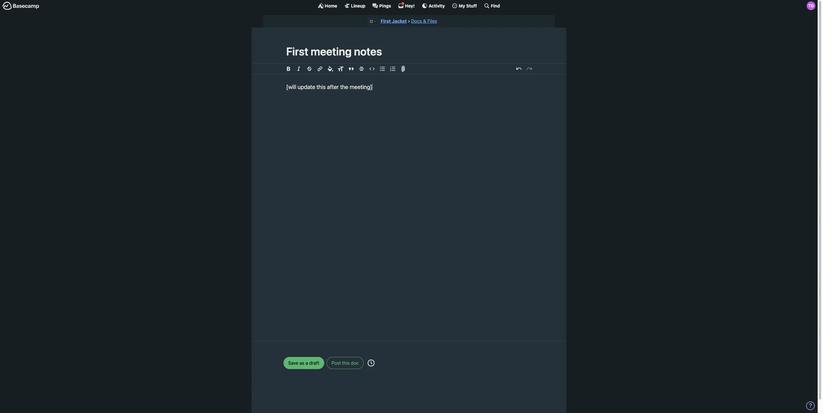 Task type: describe. For each thing, give the bounding box(es) containing it.
post
[[332, 361, 341, 366]]

activity
[[429, 3, 445, 8]]

my stuff
[[459, 3, 477, 8]]

hey!
[[405, 3, 415, 8]]

find
[[491, 3, 500, 8]]

switch accounts image
[[2, 1, 39, 10]]

jacket
[[392, 19, 407, 24]]

&
[[424, 19, 427, 24]]

update
[[298, 84, 316, 90]]

first jacket
[[381, 19, 407, 24]]

lineup
[[351, 3, 366, 8]]

›
[[408, 19, 410, 24]]

docs
[[412, 19, 422, 24]]

activity link
[[422, 3, 445, 9]]

first jacket link
[[381, 19, 407, 24]]

pings button
[[373, 3, 391, 9]]

› docs & files
[[408, 19, 438, 24]]

my
[[459, 3, 466, 8]]

schedule this to post later image
[[368, 360, 375, 367]]

Type your document here… text field
[[269, 74, 549, 335]]

hey! button
[[398, 2, 415, 9]]



Task type: vqa. For each thing, say whether or not it's contained in the screenshot.
"[will update this after the meeting]"
yes



Task type: locate. For each thing, give the bounding box(es) containing it.
stuff
[[467, 3, 477, 8]]

main element
[[0, 0, 819, 11]]

0 horizontal spatial this
[[317, 84, 326, 90]]

this inside type your document here… text box
[[317, 84, 326, 90]]

1 horizontal spatial this
[[342, 361, 350, 366]]

[will
[[287, 84, 296, 90]]

the
[[341, 84, 349, 90]]

[will update this after the meeting]
[[287, 84, 373, 90]]

docs & files link
[[412, 19, 438, 24]]

1 vertical spatial this
[[342, 361, 350, 366]]

pings
[[380, 3, 391, 8]]

my stuff button
[[452, 3, 477, 9]]

this inside button
[[342, 361, 350, 366]]

this left after
[[317, 84, 326, 90]]

home
[[325, 3, 338, 8]]

this
[[317, 84, 326, 90], [342, 361, 350, 366]]

this left doc
[[342, 361, 350, 366]]

Type a title… text field
[[287, 45, 532, 58]]

meeting]
[[350, 84, 373, 90]]

None submit
[[284, 357, 325, 370]]

first
[[381, 19, 391, 24]]

lineup link
[[344, 3, 366, 9]]

tyler black image
[[808, 1, 816, 10]]

after
[[327, 84, 339, 90]]

post this doc button
[[327, 357, 364, 370]]

files
[[428, 19, 438, 24]]

home link
[[318, 3, 338, 9]]

0 vertical spatial this
[[317, 84, 326, 90]]

doc
[[351, 361, 359, 366]]

find button
[[484, 3, 500, 9]]

post this doc
[[332, 361, 359, 366]]



